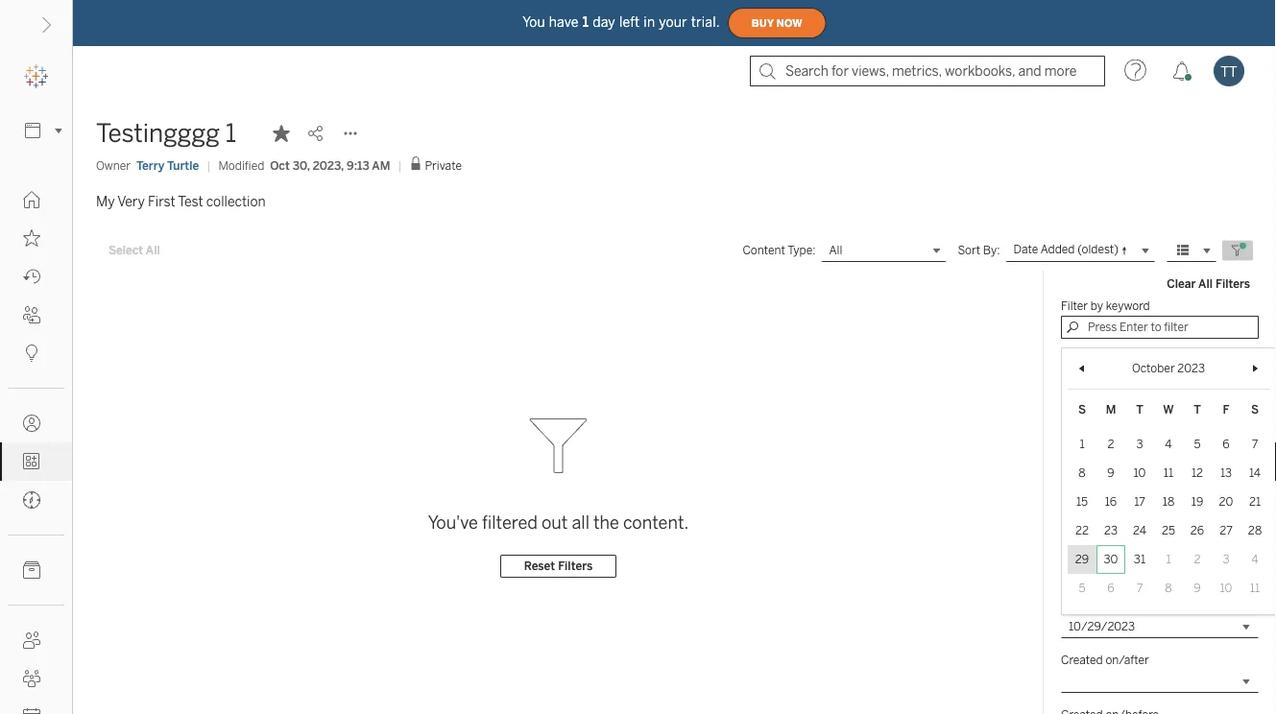 Task type: locate. For each thing, give the bounding box(es) containing it.
2 for monday, october 2, 2023 "cell" at the bottom of page
[[1108, 438, 1115, 452]]

11 for saturday, november 11, 2023 'cell'
[[1250, 582, 1260, 596]]

thursday, november 2, 2023 cell
[[1183, 545, 1212, 574]]

clear down 27 at the bottom
[[1223, 543, 1251, 557]]

1 horizontal spatial |
[[398, 158, 402, 172]]

5 up 12
[[1194, 438, 1201, 452]]

20
[[1219, 495, 1234, 509]]

27
[[1220, 524, 1233, 538]]

reset
[[524, 560, 555, 574]]

2 vertical spatial clear
[[1223, 598, 1251, 612]]

reset filters
[[524, 560, 593, 574]]

3 right thursday, november 2, 2023 "cell"
[[1223, 553, 1230, 567]]

1 horizontal spatial 11
[[1250, 582, 1260, 596]]

0 horizontal spatial 7
[[1137, 582, 1143, 596]]

your
[[659, 14, 687, 30]]

s column header right f
[[1241, 396, 1270, 424]]

1 horizontal spatial t column header
[[1183, 396, 1212, 424]]

row containing 5
[[1068, 574, 1270, 603]]

0 horizontal spatial 5
[[1079, 582, 1086, 596]]

0 horizontal spatial 3
[[1137, 438, 1143, 452]]

0 vertical spatial 11
[[1164, 466, 1174, 480]]

3 for tuesday, october 3, 2023 cell
[[1137, 438, 1143, 452]]

16
[[1105, 495, 1117, 509]]

date left added
[[1014, 243, 1039, 257]]

23
[[1104, 524, 1118, 538]]

0 vertical spatial 8
[[1079, 466, 1086, 480]]

10 inside 'cell'
[[1220, 582, 1233, 596]]

very
[[117, 193, 145, 209]]

clear for clear all filters
[[1167, 277, 1196, 291]]

7
[[1252, 438, 1258, 452], [1137, 582, 1143, 596]]

monday, october 23, 2023 cell
[[1097, 517, 1126, 545]]

1 horizontal spatial s
[[1251, 403, 1259, 417]]

0 horizontal spatial 10
[[1134, 466, 1146, 480]]

w column header
[[1154, 396, 1183, 424]]

thursday, october 19, 2023 cell
[[1183, 488, 1212, 517]]

3 inside cell
[[1137, 438, 1143, 452]]

0 vertical spatial 3
[[1137, 438, 1143, 452]]

1 horizontal spatial 5
[[1194, 438, 1201, 452]]

0 vertical spatial on/after
[[1110, 544, 1154, 557]]

8
[[1079, 466, 1086, 480], [1165, 582, 1172, 596]]

1 t column header from the left
[[1126, 396, 1154, 424]]

3 up the tuesday, october 10, 2023 cell
[[1137, 438, 1143, 452]]

by:
[[983, 243, 1000, 257]]

0 vertical spatial owner
[[96, 158, 131, 172]]

21
[[1249, 495, 1261, 509]]

4
[[1165, 438, 1172, 452], [1252, 553, 1259, 567]]

10 left saturday, november 11, 2023 'cell'
[[1220, 582, 1233, 596]]

7 inside cell
[[1137, 582, 1143, 596]]

1 horizontal spatial s column header
[[1241, 396, 1270, 424]]

owner down details
[[1061, 394, 1096, 408]]

select all button
[[96, 239, 173, 262]]

filters right the reset
[[558, 560, 593, 574]]

11 inside 'cell'
[[1250, 582, 1260, 596]]

9 for the thursday, november 9, 2023 cell
[[1194, 582, 1201, 596]]

all for select all
[[146, 244, 160, 258]]

10 left wednesday, october 11, 2023 cell
[[1134, 466, 1146, 480]]

6
[[1223, 438, 1230, 452], [1108, 582, 1115, 596]]

0 horizontal spatial 2
[[1108, 438, 1115, 452]]

1 horizontal spatial all
[[829, 244, 843, 258]]

8 right tuesday, november 7, 2023 cell
[[1165, 582, 1172, 596]]

clear all filters
[[1167, 277, 1251, 291]]

0 vertical spatial 6
[[1223, 438, 1230, 452]]

select all
[[109, 244, 160, 258]]

0 horizontal spatial 11
[[1164, 466, 1174, 480]]

owner up my
[[96, 158, 131, 172]]

date added (oldest) button
[[1006, 239, 1155, 262]]

1 vertical spatial owner
[[1061, 394, 1096, 408]]

2 t from the left
[[1194, 403, 1201, 417]]

by
[[1091, 299, 1104, 313]]

2 clear button from the top
[[1214, 595, 1259, 615]]

buy
[[752, 17, 774, 29]]

11 inside cell
[[1164, 466, 1174, 480]]

1 vertical spatial 3
[[1223, 553, 1230, 567]]

0 horizontal spatial 8
[[1079, 466, 1086, 480]]

s column header left m
[[1068, 396, 1097, 424]]

5 down sunday, october 29, 2023 cell
[[1079, 582, 1086, 596]]

0 horizontal spatial 9
[[1108, 466, 1115, 480]]

0 horizontal spatial date
[[1014, 243, 1039, 257]]

1 up owner terry turtle | modified oct 30, 2023, 9:13 am |
[[225, 119, 236, 148]]

row header
[[1068, 396, 1270, 424]]

monday, november 6, 2023 cell
[[1097, 574, 1126, 603]]

1 vertical spatial 11
[[1250, 582, 1260, 596]]

5
[[1194, 438, 1201, 452], [1079, 582, 1086, 596]]

1 horizontal spatial 10
[[1220, 582, 1233, 596]]

1 horizontal spatial 3
[[1223, 553, 1230, 567]]

f column header
[[1212, 396, 1241, 424]]

s
[[1079, 403, 1086, 417], [1251, 403, 1259, 417]]

0 vertical spatial date
[[1014, 243, 1039, 257]]

all up filter by keyword text field
[[1199, 277, 1213, 291]]

date down 15 at the right
[[1061, 513, 1087, 527]]

1 vertical spatial 2
[[1194, 553, 1201, 567]]

list view image
[[1175, 242, 1192, 259]]

0 horizontal spatial s column header
[[1068, 396, 1097, 424]]

clear for clear button associated with on/before
[[1223, 598, 1251, 612]]

thursday, october 26, 2023 cell
[[1183, 517, 1212, 545]]

test
[[178, 193, 203, 209]]

tuesday, october 24, 2023 cell
[[1126, 517, 1154, 545]]

1 up wednesday, november 8, 2023 cell
[[1166, 553, 1171, 567]]

1 vertical spatial 7
[[1137, 582, 1143, 596]]

0 horizontal spatial s
[[1079, 403, 1086, 417]]

s column header
[[1068, 396, 1097, 424], [1241, 396, 1270, 424]]

testingggg 1
[[96, 119, 236, 148]]

4 row from the top
[[1068, 517, 1270, 545]]

sunday, october 15, 2023 cell
[[1068, 488, 1097, 517]]

clear
[[1167, 277, 1196, 291], [1223, 543, 1251, 557], [1223, 598, 1251, 612]]

modified on/after
[[1061, 544, 1154, 557]]

modified up collection
[[218, 158, 264, 172]]

clear button
[[1214, 541, 1259, 560], [1214, 595, 1259, 615]]

tuesday, october 3, 2023 cell
[[1126, 430, 1154, 459]]

monday, october 9, 2023 cell
[[1097, 459, 1126, 488]]

0 horizontal spatial |
[[207, 158, 211, 172]]

saturday, october 21, 2023 cell
[[1241, 488, 1270, 517]]

filters up filter by keyword text field
[[1216, 277, 1251, 291]]

| right turtle
[[207, 158, 211, 172]]

1 vertical spatial 8
[[1165, 582, 1172, 596]]

7 up on/before in the right bottom of the page
[[1137, 582, 1143, 596]]

1 inside sunday, october 1, 2023 cell
[[1080, 438, 1085, 452]]

thursday, october 5, 2023 cell
[[1183, 430, 1212, 459]]

tuesday, october 17, 2023 cell
[[1126, 488, 1154, 517]]

1 vertical spatial 4
[[1252, 553, 1259, 567]]

t right w column header
[[1194, 403, 1201, 417]]

1 left the "day" on the left
[[583, 14, 589, 30]]

you
[[523, 14, 545, 30]]

on/after up created on/after text field
[[1106, 653, 1150, 667]]

owner
[[96, 158, 131, 172], [1061, 394, 1096, 408]]

1 s column header from the left
[[1068, 396, 1097, 424]]

clear right the thursday, november 9, 2023 cell
[[1223, 598, 1251, 612]]

1 vertical spatial modified
[[1061, 544, 1107, 557]]

on/after down the 24
[[1110, 544, 1154, 557]]

0 horizontal spatial 6
[[1108, 582, 1115, 596]]

4 right tuesday, october 3, 2023 cell
[[1165, 438, 1172, 452]]

t column header left w
[[1126, 396, 1154, 424]]

clear down 'list view' icon
[[1167, 277, 1196, 291]]

0 horizontal spatial 4
[[1165, 438, 1172, 452]]

filtered
[[482, 513, 538, 534]]

t column header
[[1126, 396, 1154, 424], [1183, 396, 1212, 424]]

10
[[1134, 466, 1146, 480], [1220, 582, 1233, 596]]

4 inside cell
[[1252, 553, 1259, 567]]

1 vertical spatial clear
[[1223, 543, 1251, 557]]

8 inside wednesday, november 8, 2023 cell
[[1165, 582, 1172, 596]]

1 horizontal spatial 8
[[1165, 582, 1172, 596]]

filters inside reset filters button
[[558, 560, 593, 574]]

10 inside cell
[[1134, 466, 1146, 480]]

tuesday, october 10, 2023 cell
[[1126, 459, 1154, 488]]

clear button down 27 at the bottom
[[1214, 541, 1259, 560]]

6 for friday, october 6, 2023 cell
[[1223, 438, 1230, 452]]

3
[[1137, 438, 1143, 452], [1223, 553, 1230, 567]]

0 vertical spatial 2
[[1108, 438, 1115, 452]]

11 right the tuesday, october 10, 2023 cell
[[1164, 466, 1174, 480]]

details
[[1061, 363, 1100, 377]]

9 inside the thursday, november 9, 2023 cell
[[1194, 582, 1201, 596]]

1 vertical spatial 5
[[1079, 582, 1086, 596]]

10 for the tuesday, october 10, 2023 cell
[[1134, 466, 1146, 480]]

1 horizontal spatial owner
[[1061, 394, 1096, 408]]

0 vertical spatial 10
[[1134, 466, 1146, 480]]

1 vertical spatial filters
[[558, 560, 593, 574]]

in
[[644, 14, 655, 30]]

0 vertical spatial 4
[[1165, 438, 1172, 452]]

Modified on/before text field
[[1061, 616, 1259, 639]]

Created on/after text field
[[1061, 670, 1259, 693]]

2 horizontal spatial all
[[1199, 277, 1213, 291]]

0 vertical spatial filters
[[1216, 277, 1251, 291]]

content
[[743, 243, 785, 257]]

all right type:
[[829, 244, 843, 258]]

2 s column header from the left
[[1241, 396, 1270, 424]]

6 up modified on/before
[[1108, 582, 1115, 596]]

t
[[1136, 403, 1144, 417], [1194, 403, 1201, 417]]

wednesday, october 25, 2023 cell
[[1154, 517, 1183, 545]]

1 horizontal spatial 6
[[1223, 438, 1230, 452]]

row containing 29
[[1068, 545, 1270, 574]]

2 t column header from the left
[[1183, 396, 1212, 424]]

0 horizontal spatial all
[[146, 244, 160, 258]]

you have 1 day left in your trial.
[[523, 14, 720, 30]]

modified down 22
[[1061, 544, 1107, 557]]

3 row from the top
[[1068, 488, 1270, 517]]

6 right thursday, october 5, 2023 cell
[[1223, 438, 1230, 452]]

8 inside sunday, october 8, 2023 cell
[[1079, 466, 1086, 480]]

2 left friday, november 3, 2023 cell
[[1194, 553, 1201, 567]]

all
[[146, 244, 160, 258], [829, 244, 843, 258], [1199, 277, 1213, 291]]

row containing 22
[[1068, 517, 1270, 545]]

all right the select
[[146, 244, 160, 258]]

date inside popup button
[[1014, 243, 1039, 257]]

7 for saturday, october 7, 2023 cell
[[1252, 438, 1258, 452]]

0 horizontal spatial t column header
[[1126, 396, 1154, 424]]

8 down tag
[[1079, 466, 1086, 480]]

navigation panel element
[[0, 58, 72, 715]]

1 vertical spatial date
[[1061, 513, 1087, 527]]

1 vertical spatial 10
[[1220, 582, 1233, 596]]

7 right friday, october 6, 2023 cell
[[1252, 438, 1258, 452]]

0 vertical spatial 5
[[1194, 438, 1201, 452]]

friday, november 3, 2023 cell
[[1212, 545, 1241, 574]]

2 vertical spatial modified
[[1061, 598, 1107, 612]]

1 vertical spatial on/after
[[1106, 653, 1150, 667]]

1 horizontal spatial 4
[[1252, 553, 1259, 567]]

0 vertical spatial 9
[[1108, 466, 1115, 480]]

0 vertical spatial 7
[[1252, 438, 1258, 452]]

0 vertical spatial modified
[[218, 158, 264, 172]]

1 horizontal spatial t
[[1194, 403, 1201, 417]]

row header containing s
[[1068, 396, 1270, 424]]

1 horizontal spatial 7
[[1252, 438, 1258, 452]]

11 right the friday, november 10, 2023 'cell'
[[1250, 582, 1260, 596]]

4 right friday, november 3, 2023 cell
[[1252, 553, 1259, 567]]

0 vertical spatial clear button
[[1214, 541, 1259, 560]]

created on/after
[[1061, 653, 1150, 667]]

6 row from the top
[[1068, 574, 1270, 603]]

2
[[1108, 438, 1115, 452], [1194, 553, 1201, 567]]

row containing 15
[[1068, 488, 1270, 517]]

0 horizontal spatial t
[[1136, 403, 1144, 417]]

main navigation. press the up and down arrow keys to access links. element
[[0, 181, 72, 715]]

added
[[1041, 243, 1075, 257]]

date
[[1014, 243, 1039, 257], [1061, 513, 1087, 527]]

1 vertical spatial clear button
[[1214, 595, 1259, 615]]

t column header right w
[[1183, 396, 1212, 424]]

1 right tag
[[1080, 438, 1085, 452]]

3 inside cell
[[1223, 553, 1230, 567]]

saturday, october 7, 2023 cell
[[1241, 430, 1270, 459]]

1 row from the top
[[1068, 430, 1270, 459]]

october 2023 heading
[[1132, 362, 1205, 376]]

11
[[1164, 466, 1174, 480], [1250, 582, 1260, 596]]

1 vertical spatial 9
[[1194, 582, 1201, 596]]

oct
[[270, 158, 290, 172]]

2 row from the top
[[1068, 459, 1270, 488]]

sort by:
[[958, 243, 1000, 257]]

17
[[1135, 495, 1146, 509]]

2 for thursday, november 2, 2023 "cell"
[[1194, 553, 1201, 567]]

9 right wednesday, november 8, 2023 cell
[[1194, 582, 1201, 596]]

october
[[1132, 362, 1175, 376]]

9 right sunday, october 8, 2023 cell
[[1108, 466, 1115, 480]]

| right am
[[398, 158, 402, 172]]

0 vertical spatial clear
[[1167, 277, 1196, 291]]

0 horizontal spatial filters
[[558, 560, 593, 574]]

wednesday, october 18, 2023 cell
[[1154, 488, 1183, 517]]

1 horizontal spatial 2
[[1194, 553, 1201, 567]]

modified down sunday, october 29, 2023 cell
[[1061, 598, 1107, 612]]

1 horizontal spatial filters
[[1216, 277, 1251, 291]]

t right m
[[1136, 403, 1144, 417]]

sunday, october 29, 2023 cell
[[1068, 545, 1097, 574]]

content type:
[[743, 243, 816, 257]]

2023
[[1178, 362, 1205, 376]]

1 vertical spatial 6
[[1108, 582, 1115, 596]]

14
[[1250, 466, 1261, 480]]

my very first test collection
[[96, 193, 266, 209]]

2 right sunday, october 1, 2023 cell
[[1108, 438, 1115, 452]]

clear for clear button related to on/after
[[1223, 543, 1251, 557]]

s right f column header
[[1251, 403, 1259, 417]]

7 inside cell
[[1252, 438, 1258, 452]]

|
[[207, 158, 211, 172], [398, 158, 402, 172]]

wednesday, october 4, 2023 cell
[[1154, 430, 1183, 459]]

on/after for modified on/after
[[1110, 544, 1154, 557]]

all inside popup button
[[829, 244, 843, 258]]

1 horizontal spatial 9
[[1194, 582, 1201, 596]]

5 for thursday, october 5, 2023 cell
[[1194, 438, 1201, 452]]

4 inside "cell"
[[1165, 438, 1172, 452]]

clear button right the thursday, november 9, 2023 cell
[[1214, 595, 1259, 615]]

1 horizontal spatial date
[[1061, 513, 1087, 527]]

0 horizontal spatial owner
[[96, 158, 131, 172]]

1
[[583, 14, 589, 30], [225, 119, 236, 148], [1080, 438, 1085, 452], [1166, 553, 1171, 567]]

all for clear all filters
[[1199, 277, 1213, 291]]

1 clear button from the top
[[1214, 541, 1259, 560]]

tuesday, november 7, 2023 cell
[[1126, 574, 1154, 603]]

s left m column header
[[1079, 403, 1086, 417]]

row
[[1068, 430, 1270, 459], [1068, 459, 1270, 488], [1068, 488, 1270, 517], [1068, 517, 1270, 545], [1068, 545, 1270, 574], [1068, 574, 1270, 603]]

9 inside monday, october 9, 2023 cell
[[1108, 466, 1115, 480]]

5 row from the top
[[1068, 545, 1270, 574]]

wednesday, october 11, 2023 cell
[[1154, 459, 1183, 488]]

11 for wednesday, october 11, 2023 cell
[[1164, 466, 1174, 480]]

1 t from the left
[[1136, 403, 1144, 417]]



Task type: vqa. For each thing, say whether or not it's contained in the screenshot.


Task type: describe. For each thing, give the bounding box(es) containing it.
owner terry turtle | modified oct 30, 2023, 9:13 am |
[[96, 158, 402, 172]]

out
[[542, 513, 568, 534]]

22
[[1076, 524, 1089, 538]]

filters inside clear all filters button
[[1216, 277, 1251, 291]]

day
[[593, 14, 616, 30]]

friday, october 20, 2023 cell
[[1212, 488, 1241, 517]]

m
[[1106, 403, 1116, 417]]

reset filters button
[[500, 555, 617, 578]]

collection
[[206, 193, 266, 209]]

left
[[619, 14, 640, 30]]

terry turtle link
[[136, 157, 199, 174]]

date for date added (oldest)
[[1014, 243, 1039, 257]]

30
[[1104, 553, 1118, 567]]

on/after for created on/after
[[1106, 653, 1150, 667]]

13
[[1221, 466, 1232, 480]]

private
[[425, 159, 462, 173]]

1 | from the left
[[207, 158, 211, 172]]

have
[[549, 14, 579, 30]]

29
[[1076, 553, 1089, 567]]

15
[[1077, 495, 1088, 509]]

modified on/before
[[1061, 598, 1163, 612]]

friday, october 13, 2023 cell
[[1212, 459, 1241, 488]]

all
[[572, 513, 590, 534]]

30,
[[293, 158, 310, 172]]

modified for modified on/after
[[1061, 544, 1107, 557]]

saturday, october 28, 2023 cell
[[1241, 517, 1270, 545]]

thursday, october 12, 2023 cell
[[1183, 459, 1212, 488]]

date added (oldest)
[[1014, 243, 1119, 257]]

buy now button
[[728, 8, 827, 38]]

7 for tuesday, november 7, 2023 cell
[[1137, 582, 1143, 596]]

sort
[[958, 243, 981, 257]]

select
[[109, 244, 143, 258]]

created
[[1061, 653, 1103, 667]]

testingggg
[[96, 119, 220, 148]]

clear all filters button
[[1158, 273, 1259, 296]]

turtle
[[167, 158, 199, 172]]

october 2023
[[1132, 362, 1205, 376]]

am
[[372, 158, 390, 172]]

saturday, november 4, 2023 cell
[[1241, 545, 1270, 574]]

w
[[1163, 403, 1174, 417]]

tuesday, october 31, 2023 cell
[[1126, 545, 1154, 574]]

monday, october 30, 2023 cell
[[1097, 545, 1126, 574]]

type:
[[788, 243, 816, 257]]

sunday, october 22, 2023 cell
[[1068, 517, 1097, 545]]

10 for the friday, november 10, 2023 'cell'
[[1220, 582, 1233, 596]]

19
[[1192, 495, 1204, 509]]

2023,
[[313, 158, 344, 172]]

sunday, november 5, 2023 cell
[[1068, 574, 1097, 603]]

keyword
[[1106, 299, 1150, 313]]

tag
[[1061, 448, 1080, 462]]

f
[[1223, 403, 1230, 417]]

my
[[96, 193, 115, 209]]

12
[[1192, 466, 1204, 480]]

9 for monday, october 9, 2023 cell
[[1108, 466, 1115, 480]]

friday, october 6, 2023 cell
[[1212, 430, 1241, 459]]

october 2023 grid
[[1068, 396, 1270, 603]]

6 for monday, november 6, 2023 cell
[[1108, 582, 1115, 596]]

8 for wednesday, november 8, 2023 cell
[[1165, 582, 1172, 596]]

1 inside wednesday, november 1, 2023 'cell'
[[1166, 553, 1171, 567]]

on/before
[[1110, 598, 1163, 612]]

wednesday, november 8, 2023 cell
[[1154, 574, 1183, 603]]

terry
[[136, 158, 165, 172]]

5 for sunday, november 5, 2023 cell
[[1079, 582, 1086, 596]]

the
[[594, 513, 619, 534]]

row containing 8
[[1068, 459, 1270, 488]]

(oldest)
[[1078, 243, 1119, 257]]

you've filtered out all the content.
[[428, 513, 689, 534]]

28
[[1248, 524, 1262, 538]]

you've
[[428, 513, 478, 534]]

saturday, november 11, 2023 cell
[[1241, 574, 1270, 603]]

saturday, october 14, 2023 cell
[[1241, 459, 1270, 488]]

sunday, october 1, 2023 cell
[[1068, 430, 1097, 459]]

filter by keyword
[[1061, 299, 1150, 313]]

31
[[1134, 553, 1146, 567]]

first
[[148, 193, 175, 209]]

Filter by keyword text field
[[1061, 316, 1259, 339]]

filter
[[1061, 299, 1088, 313]]

wednesday, november 1, 2023 cell
[[1154, 545, 1183, 574]]

monday, october 2, 2023 cell
[[1097, 430, 1126, 459]]

1 s from the left
[[1079, 403, 1086, 417]]

friday, november 10, 2023 cell
[[1212, 574, 1241, 603]]

friday, october 27, 2023 cell
[[1212, 517, 1241, 545]]

26
[[1191, 524, 1205, 538]]

sunday, october 8, 2023 cell
[[1068, 459, 1097, 488]]

modified for modified on/before
[[1061, 598, 1107, 612]]

trial.
[[691, 14, 720, 30]]

all button
[[822, 239, 946, 262]]

row containing 1
[[1068, 430, 1270, 459]]

owner for owner
[[1061, 394, 1096, 408]]

clear button for on/before
[[1214, 595, 1259, 615]]

thursday, november 9, 2023 cell
[[1183, 574, 1212, 603]]

4 for wednesday, october 4, 2023 "cell"
[[1165, 438, 1172, 452]]

2 s from the left
[[1251, 403, 1259, 417]]

2 | from the left
[[398, 158, 402, 172]]

3 for friday, november 3, 2023 cell
[[1223, 553, 1230, 567]]

now
[[777, 17, 803, 29]]

25
[[1162, 524, 1176, 538]]

18
[[1163, 495, 1175, 509]]

owner for owner terry turtle | modified oct 30, 2023, 9:13 am |
[[96, 158, 131, 172]]

clear button for on/after
[[1214, 541, 1259, 560]]

date for date
[[1061, 513, 1087, 527]]

content.
[[623, 513, 689, 534]]

8 for sunday, october 8, 2023 cell
[[1079, 466, 1086, 480]]

buy now
[[752, 17, 803, 29]]

4 for saturday, november 4, 2023 cell on the bottom right
[[1252, 553, 1259, 567]]

9:13
[[347, 158, 369, 172]]

monday, october 16, 2023 cell
[[1097, 488, 1126, 517]]

24
[[1133, 524, 1147, 538]]

Search for views, metrics, workbooks, and more text field
[[750, 56, 1105, 86]]

m column header
[[1097, 396, 1126, 424]]



